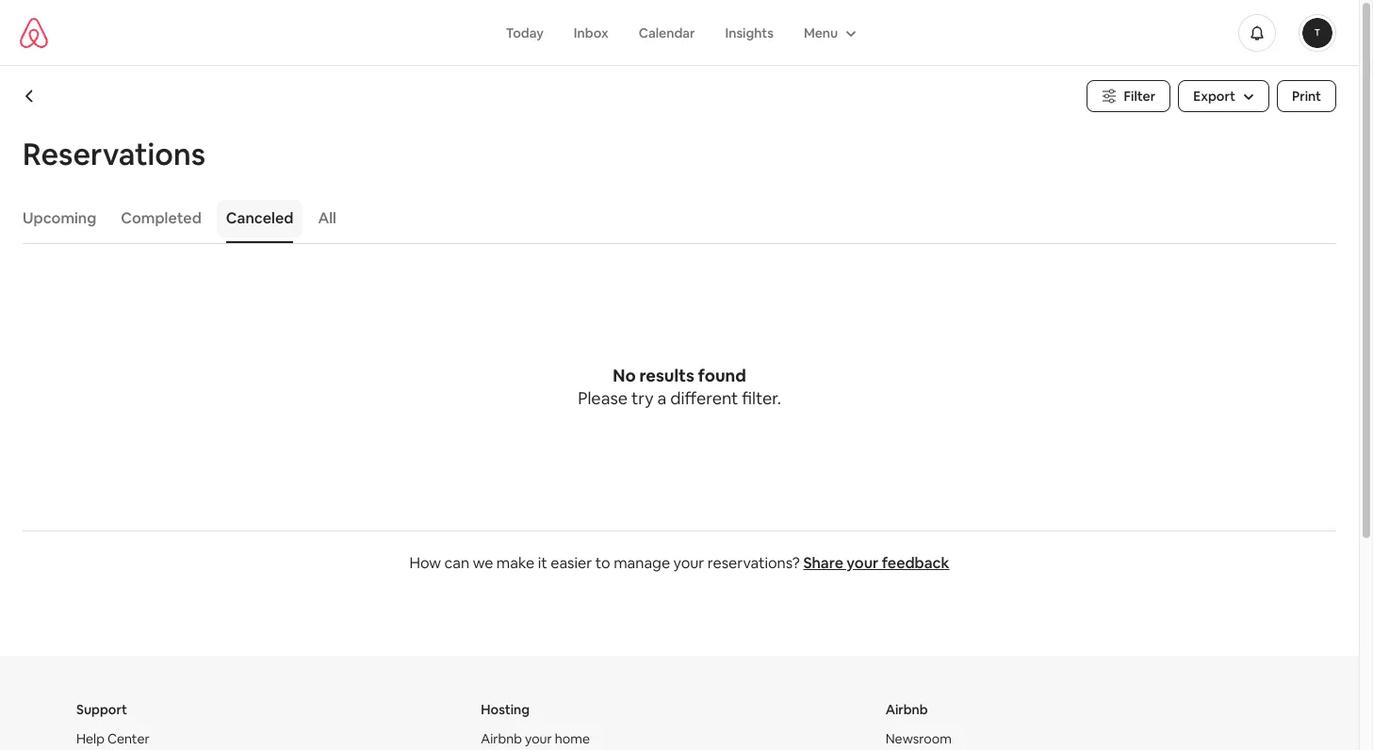 Task type: vqa. For each thing, say whether or not it's contained in the screenshot.
We really enjoyed our stay at Dori and Jack's place! I only wish we could have stayed longer. Their home was inviting, charming, and full of opportunities for our group to connect and play. Outside was a nature retreat with so many fun things to do, see, and experience. Thank you, Dori and Jack, for creating this wonderful home and sharing it with others!
no



Task type: describe. For each thing, give the bounding box(es) containing it.
please
[[578, 387, 628, 409]]

print button
[[1277, 80, 1337, 112]]

upcoming
[[23, 208, 96, 228]]

different
[[670, 387, 738, 409]]

easier
[[551, 553, 592, 573]]

menu
[[804, 24, 838, 41]]

to
[[595, 553, 610, 573]]

canceled button
[[217, 200, 303, 238]]

filter
[[1124, 88, 1156, 105]]

go back image
[[23, 89, 38, 104]]

1 horizontal spatial your
[[674, 553, 704, 573]]

help center link
[[76, 731, 150, 748]]

share your feedback button
[[804, 553, 950, 573]]

all
[[318, 208, 336, 228]]

reservations?
[[708, 553, 800, 573]]

help center
[[76, 731, 150, 748]]

it
[[538, 553, 547, 573]]

export
[[1194, 88, 1236, 105]]

found
[[698, 365, 746, 386]]

0 horizontal spatial your
[[525, 731, 552, 748]]

insights
[[725, 24, 774, 41]]

completed
[[121, 208, 202, 228]]

make
[[497, 553, 535, 573]]

newsroom link
[[886, 731, 952, 748]]

support
[[76, 701, 127, 718]]

home
[[555, 731, 590, 748]]

filter.
[[742, 387, 781, 409]]

canceled
[[226, 208, 294, 228]]

a
[[658, 387, 667, 409]]

2 horizontal spatial your
[[847, 553, 879, 573]]

try
[[631, 387, 654, 409]]



Task type: locate. For each thing, give the bounding box(es) containing it.
1 vertical spatial airbnb
[[481, 731, 522, 748]]

your right manage
[[674, 553, 704, 573]]

menu button
[[789, 15, 868, 50]]

calendar link
[[624, 15, 710, 50]]

manage
[[614, 553, 670, 573]]

today
[[506, 24, 544, 41]]

tab list
[[13, 194, 1337, 243]]

print
[[1292, 88, 1322, 105]]

completed button
[[111, 200, 211, 238]]

how can we make it easier to manage your reservations? share your feedback
[[410, 553, 950, 573]]

feedback
[[882, 553, 950, 573]]

upcoming button
[[13, 200, 106, 238]]

inbox link
[[559, 15, 624, 50]]

0 vertical spatial airbnb
[[886, 701, 928, 718]]

airbnb for airbnb
[[886, 701, 928, 718]]

export button
[[1178, 80, 1270, 112]]

1 horizontal spatial airbnb
[[886, 701, 928, 718]]

no results found please try a different filter.
[[578, 365, 781, 409]]

filter button
[[1086, 80, 1171, 112]]

newsroom
[[886, 731, 952, 748]]

airbnb your home link
[[481, 731, 590, 748]]

all button
[[309, 200, 346, 238]]

reservations
[[23, 135, 206, 173]]

your
[[674, 553, 704, 573], [847, 553, 879, 573], [525, 731, 552, 748]]

airbnb your home
[[481, 731, 590, 748]]

airbnb for airbnb your home
[[481, 731, 522, 748]]

0 horizontal spatial airbnb
[[481, 731, 522, 748]]

hosting
[[481, 701, 530, 718]]

airbnb down hosting
[[481, 731, 522, 748]]

share
[[804, 553, 844, 573]]

tab list containing upcoming
[[13, 194, 1337, 243]]

insights link
[[710, 15, 789, 50]]

airbnb up the newsroom
[[886, 701, 928, 718]]

calendar
[[639, 24, 695, 41]]

main navigation menu image
[[1303, 17, 1333, 48]]

inbox
[[574, 24, 609, 41]]

how
[[410, 553, 441, 573]]

center
[[107, 731, 150, 748]]

your left home
[[525, 731, 552, 748]]

airbnb
[[886, 701, 928, 718], [481, 731, 522, 748]]

today link
[[491, 15, 559, 50]]

we
[[473, 553, 493, 573]]

help
[[76, 731, 105, 748]]

results
[[640, 365, 695, 386]]

can
[[445, 553, 470, 573]]

no
[[613, 365, 636, 386]]

your right share
[[847, 553, 879, 573]]



